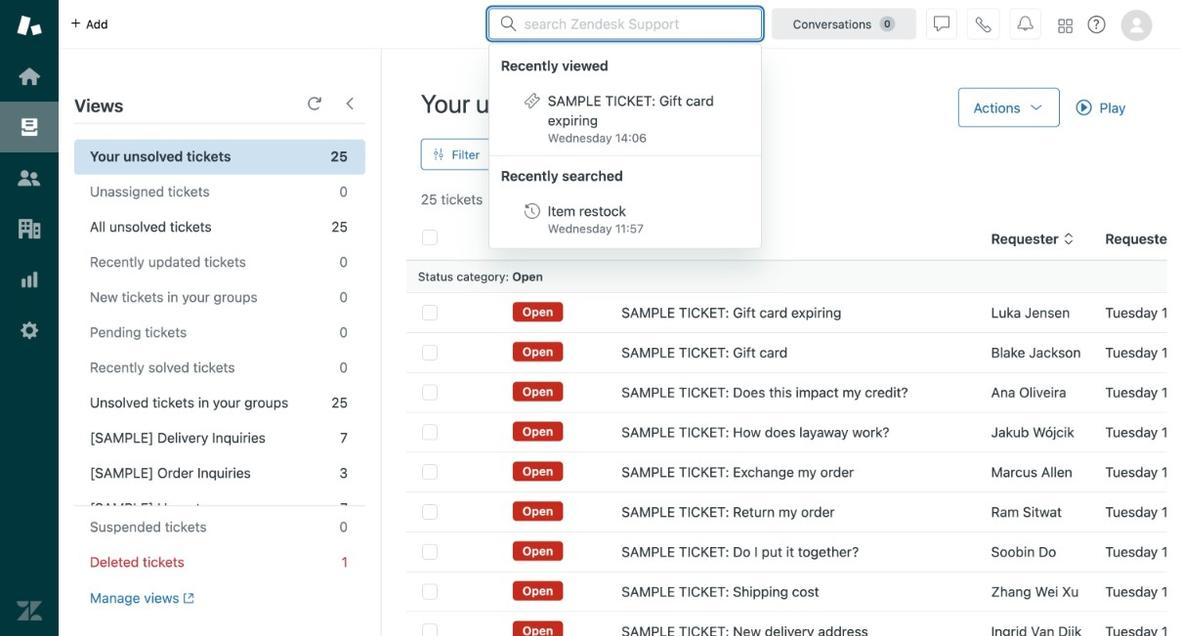Task type: vqa. For each thing, say whether or not it's contained in the screenshot.
38 minutes ago text field
no



Task type: locate. For each thing, give the bounding box(es) containing it.
customers image
[[17, 165, 42, 191]]

2 option from the top
[[489, 193, 761, 244]]

opens in a new tab image
[[179, 593, 194, 604]]

search Zendesk Support field
[[525, 14, 750, 34]]

button displays agent's chat status as invisible. image
[[934, 16, 950, 32]]

1 option from the top
[[489, 83, 761, 154]]

5 row from the top
[[406, 452, 1182, 492]]

zendesk products image
[[1059, 19, 1073, 33]]

organizations image
[[17, 216, 42, 241]]

option
[[489, 83, 761, 154], [489, 193, 761, 244]]

7 row from the top
[[406, 532, 1182, 572]]

0 vertical spatial option
[[489, 83, 761, 154]]

3 row from the top
[[406, 372, 1182, 412]]

1 vertical spatial option
[[489, 193, 761, 244]]

row
[[406, 293, 1182, 332], [406, 332, 1182, 372], [406, 372, 1182, 412], [406, 412, 1182, 452], [406, 452, 1182, 492], [406, 492, 1182, 532], [406, 532, 1182, 572], [406, 572, 1182, 612], [406, 612, 1182, 636]]

2 row from the top
[[406, 332, 1182, 372]]

zendesk support image
[[17, 13, 42, 38]]

9 row from the top
[[406, 612, 1182, 636]]

views image
[[17, 114, 42, 140]]

refresh views pane image
[[307, 96, 322, 111]]

option down the wednesday 14:06 "text field" at top
[[489, 193, 761, 244]]

options list box
[[489, 43, 762, 249]]

option down search zendesk support field
[[489, 83, 761, 154]]



Task type: describe. For each thing, give the bounding box(es) containing it.
get help image
[[1088, 16, 1106, 33]]

admin image
[[17, 318, 42, 343]]

main element
[[0, 0, 59, 636]]

hide panel views image
[[342, 96, 358, 111]]

Wednesday 11:57 text field
[[548, 222, 644, 235]]

get started image
[[17, 64, 42, 89]]

Wednesday 14:06 text field
[[548, 131, 647, 145]]

reporting image
[[17, 267, 42, 292]]

1 row from the top
[[406, 293, 1182, 332]]

4 row from the top
[[406, 412, 1182, 452]]

8 row from the top
[[406, 572, 1182, 612]]

zendesk image
[[17, 598, 42, 624]]

notifications image
[[1018, 16, 1034, 32]]

6 row from the top
[[406, 492, 1182, 532]]



